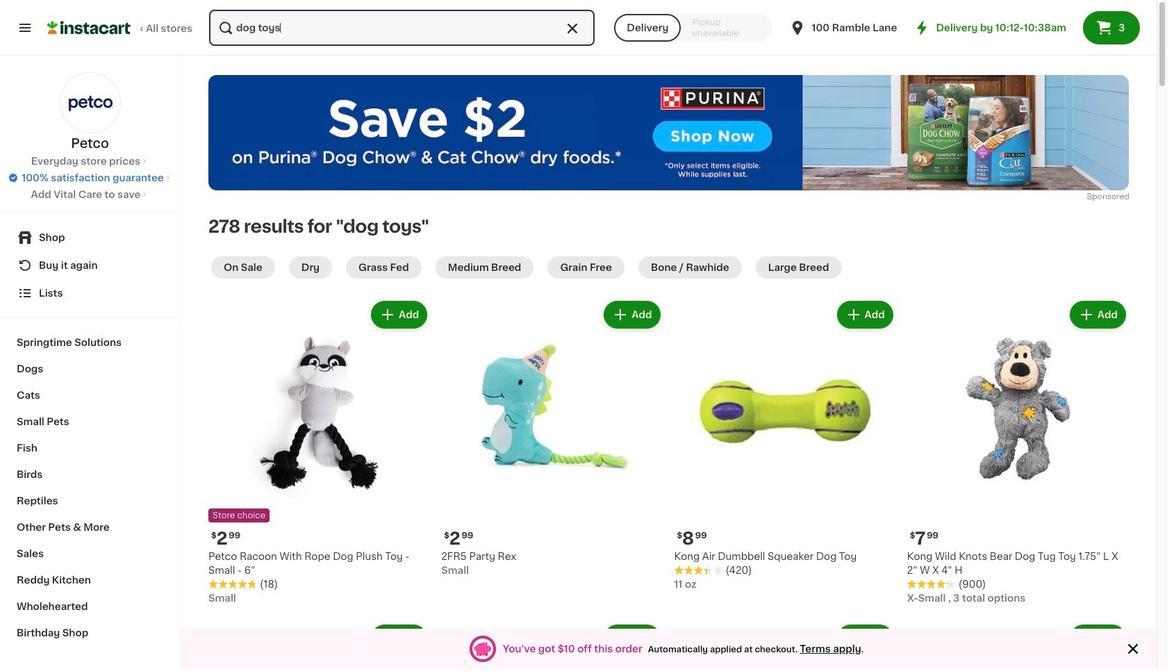 Task type: vqa. For each thing, say whether or not it's contained in the screenshot.
View pricing policy
no



Task type: locate. For each thing, give the bounding box(es) containing it.
service type group
[[614, 14, 773, 42]]

close image
[[1125, 641, 1141, 657]]

product group
[[208, 298, 430, 605], [441, 298, 663, 578], [674, 298, 896, 591], [907, 298, 1129, 605], [208, 622, 430, 669], [441, 622, 663, 669], [674, 622, 896, 669], [907, 622, 1129, 669]]

None search field
[[208, 8, 596, 47]]

status
[[497, 642, 869, 656]]



Task type: describe. For each thing, give the bounding box(es) containing it.
Search field
[[209, 10, 595, 46]]

instacart logo image
[[47, 19, 131, 36]]

petco logo image
[[59, 72, 121, 133]]



